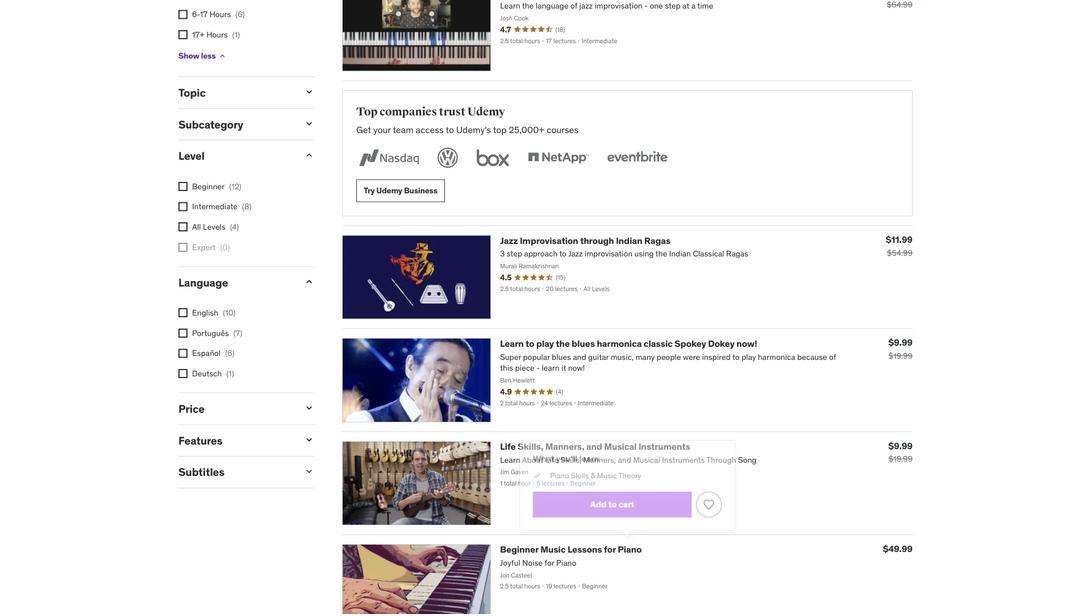 Task type: describe. For each thing, give the bounding box(es) containing it.
beginner music lessons for piano link
[[500, 544, 642, 555]]

blues
[[572, 338, 595, 349]]

xsmall image for beginner
[[179, 182, 188, 191]]

life
[[500, 441, 516, 452]]

to inside top companies trust udemy get your team access to udemy's top 25,000+ courses
[[446, 124, 454, 135]]

to for learn to play the blues harmonica classic spokey dokey now!
[[526, 338, 535, 349]]

eventbrite image
[[605, 145, 670, 170]]

top
[[357, 105, 378, 119]]

español (6)
[[192, 348, 235, 358]]

learn to play the blues harmonica classic spokey dokey now!
[[500, 338, 758, 349]]

less
[[201, 51, 216, 61]]

$49.99
[[884, 543, 913, 555]]

0 horizontal spatial udemy
[[377, 185, 403, 196]]

xsmall image for all
[[179, 222, 188, 232]]

beginner (12)
[[192, 181, 242, 191]]

nasdaq image
[[357, 145, 422, 170]]

small image for level
[[304, 150, 315, 161]]

musical
[[604, 441, 637, 452]]

expert (0)
[[192, 242, 230, 252]]

get
[[357, 124, 371, 135]]

team
[[393, 124, 414, 135]]

lessons
[[568, 544, 602, 555]]

show less
[[179, 51, 216, 61]]

1 vertical spatial (1)
[[227, 368, 234, 378]]

try
[[364, 185, 375, 196]]

add to cart
[[589, 500, 635, 511]]

19
[[546, 582, 553, 590]]

beginner music lessons for piano joyful noise for piano jon casteel
[[500, 544, 642, 579]]

xsmall image down "what"
[[528, 469, 537, 481]]

lectures
[[554, 582, 577, 590]]

small image for price
[[304, 402, 315, 414]]

trust
[[439, 105, 466, 119]]

$9.99 for life skills, manners, and musical instruments
[[889, 440, 913, 451]]

skills
[[568, 470, 587, 480]]

hours
[[525, 582, 541, 590]]

harmonica
[[597, 338, 642, 349]]

add to cart button
[[528, 492, 696, 519]]

improvisation
[[520, 235, 579, 246]]

&
[[589, 470, 594, 480]]

access
[[416, 124, 444, 135]]

topic
[[179, 86, 206, 99]]

português (7)
[[192, 328, 242, 338]]

xsmall image for português
[[179, 329, 188, 338]]

1 vertical spatial piano
[[618, 544, 642, 555]]

through
[[581, 235, 614, 246]]

learn
[[500, 338, 524, 349]]

the
[[556, 338, 570, 349]]

companies
[[380, 105, 437, 119]]

xsmall image inside show less button
[[218, 52, 227, 61]]

subtitles button
[[179, 465, 295, 479]]

subtitles
[[179, 465, 225, 479]]

ragas
[[645, 235, 671, 246]]

english (10)
[[192, 307, 236, 318]]

instruments
[[639, 441, 691, 452]]

top
[[493, 124, 507, 135]]

beginner for (12)
[[192, 181, 225, 191]]

xsmall image for español
[[179, 349, 188, 358]]

xsmall image for expert
[[179, 243, 188, 252]]

0 horizontal spatial (6)
[[225, 348, 235, 358]]

0 vertical spatial hours
[[210, 9, 231, 19]]

2 horizontal spatial beginner
[[582, 582, 608, 590]]

all
[[192, 222, 201, 232]]

try udemy business
[[364, 185, 438, 196]]

what you'll learn
[[528, 451, 598, 463]]

0 vertical spatial piano
[[546, 470, 566, 480]]

life skills, manners, and musical instruments
[[500, 441, 691, 452]]

(8)
[[242, 201, 252, 212]]

play
[[537, 338, 554, 349]]

$11.99 $54.99
[[886, 234, 913, 258]]

17+ hours (1)
[[192, 29, 240, 40]]

features
[[179, 434, 223, 447]]

(7)
[[234, 328, 242, 338]]

level
[[179, 149, 205, 163]]

$9.99 $19.99 for learn to play the blues harmonica classic spokey dokey now!
[[889, 337, 913, 361]]

xsmall image for 17+
[[179, 30, 188, 39]]

udemy inside top companies trust udemy get your team access to udemy's top 25,000+ courses
[[468, 105, 505, 119]]

$54.99
[[888, 248, 913, 258]]

subcategory
[[179, 117, 243, 131]]

top companies trust udemy get your team access to udemy's top 25,000+ courses
[[357, 105, 579, 135]]

6-17 hours (6)
[[192, 9, 245, 19]]

manners,
[[546, 441, 585, 452]]

noise
[[523, 558, 543, 568]]

1 horizontal spatial (6)
[[236, 9, 245, 19]]

xsmall image for intermediate
[[179, 202, 188, 211]]

all levels (4)
[[192, 222, 239, 232]]

udemy's
[[457, 124, 491, 135]]

classic
[[644, 338, 673, 349]]

intermediate (8)
[[192, 201, 252, 212]]

xsmall image for deutsch
[[179, 369, 188, 378]]

small image for subcategory
[[304, 118, 315, 129]]

2.5 total hours
[[500, 582, 541, 590]]

now!
[[737, 338, 758, 349]]

language
[[179, 275, 228, 289]]

português
[[192, 328, 229, 338]]

business
[[404, 185, 438, 196]]



Task type: vqa. For each thing, say whether or not it's contained in the screenshot.
Piano
yes



Task type: locate. For each thing, give the bounding box(es) containing it.
english
[[192, 307, 218, 318]]

xsmall image left 'português'
[[179, 329, 188, 338]]

xsmall image left expert
[[179, 243, 188, 252]]

what
[[528, 451, 550, 463]]

4 small image from the top
[[304, 434, 315, 445]]

1 vertical spatial for
[[545, 558, 555, 568]]

0 vertical spatial music
[[596, 470, 617, 480]]

wishlist image
[[707, 499, 721, 512]]

xsmall image down "level"
[[179, 182, 188, 191]]

1 vertical spatial $9.99
[[889, 440, 913, 451]]

2 $9.99 from the top
[[889, 440, 913, 451]]

$19.99 for life skills, manners, and musical instruments
[[889, 454, 913, 464]]

deutsch
[[192, 368, 222, 378]]

for
[[604, 544, 616, 555], [545, 558, 555, 568]]

0 vertical spatial (1)
[[232, 29, 240, 40]]

beginner
[[192, 181, 225, 191], [500, 544, 539, 555], [582, 582, 608, 590]]

levels
[[203, 222, 226, 232]]

indian
[[616, 235, 643, 246]]

xsmall image for 6-
[[179, 10, 188, 19]]

to inside add to cart button
[[608, 500, 616, 511]]

beginner inside beginner music lessons for piano joyful noise for piano jon casteel
[[500, 544, 539, 555]]

(6)
[[236, 9, 245, 19], [225, 348, 235, 358]]

(0)
[[220, 242, 230, 252]]

(6) up '17+ hours (1)'
[[236, 9, 245, 19]]

music
[[596, 470, 617, 480], [541, 544, 566, 555]]

2 vertical spatial small image
[[304, 466, 315, 477]]

2 small image from the top
[[304, 118, 315, 129]]

xsmall image
[[179, 10, 188, 19], [179, 202, 188, 211], [179, 243, 188, 252], [179, 308, 188, 317], [179, 329, 188, 338], [179, 369, 188, 378]]

beginner up joyful
[[500, 544, 539, 555]]

$19.99 for learn to play the blues harmonica classic spokey dokey now!
[[889, 351, 913, 361]]

skills,
[[518, 441, 544, 452]]

(4)
[[230, 222, 239, 232]]

(12)
[[229, 181, 242, 191]]

xsmall image left deutsch
[[179, 369, 188, 378]]

1 small image from the top
[[304, 150, 315, 161]]

to down trust
[[446, 124, 454, 135]]

(1) right deutsch
[[227, 368, 234, 378]]

features button
[[179, 434, 295, 447]]

subcategory button
[[179, 117, 295, 131]]

0 vertical spatial small image
[[304, 150, 315, 161]]

1 vertical spatial (6)
[[225, 348, 235, 358]]

joyful
[[500, 558, 521, 568]]

$9.99 $19.99
[[889, 337, 913, 361], [889, 440, 913, 464]]

learn to play the blues harmonica classic spokey dokey now! link
[[500, 338, 758, 349]]

expert
[[192, 242, 216, 252]]

piano down what you'll learn
[[546, 470, 566, 480]]

total
[[511, 582, 523, 590]]

hours right 17+
[[207, 29, 228, 40]]

(1)
[[232, 29, 240, 40], [227, 368, 234, 378]]

1 vertical spatial beginner
[[500, 544, 539, 555]]

1 vertical spatial to
[[526, 338, 535, 349]]

music inside beginner music lessons for piano joyful noise for piano jon casteel
[[541, 544, 566, 555]]

try udemy business link
[[357, 179, 445, 202]]

xsmall image left 17+
[[179, 30, 188, 39]]

1 vertical spatial small image
[[304, 276, 315, 287]]

add
[[589, 500, 606, 511]]

and
[[587, 441, 603, 452]]

0 vertical spatial to
[[446, 124, 454, 135]]

1 $19.99 from the top
[[889, 351, 913, 361]]

spokey
[[675, 338, 707, 349]]

3 xsmall image from the top
[[179, 243, 188, 252]]

0 horizontal spatial to
[[446, 124, 454, 135]]

1 small image from the top
[[304, 86, 315, 98]]

2 xsmall image from the top
[[179, 202, 188, 211]]

1 $9.99 from the top
[[889, 337, 913, 348]]

small image
[[304, 86, 315, 98], [304, 118, 315, 129], [304, 402, 315, 414], [304, 434, 315, 445]]

hours right 17
[[210, 9, 231, 19]]

$9.99 for learn to play the blues harmonica classic spokey dokey now!
[[889, 337, 913, 348]]

beginner up intermediate
[[192, 181, 225, 191]]

1 horizontal spatial udemy
[[468, 105, 505, 119]]

6-
[[192, 9, 200, 19]]

to left play at the bottom
[[526, 338, 535, 349]]

0 vertical spatial for
[[604, 544, 616, 555]]

for right noise
[[545, 558, 555, 568]]

1 xsmall image from the top
[[179, 10, 188, 19]]

to for add to cart
[[608, 500, 616, 511]]

small image for subtitles
[[304, 466, 315, 477]]

courses
[[547, 124, 579, 135]]

small image for features
[[304, 434, 315, 445]]

language button
[[179, 275, 295, 289]]

intermediate
[[192, 201, 238, 212]]

1 vertical spatial music
[[541, 544, 566, 555]]

casteel
[[511, 571, 532, 579]]

jazz
[[500, 235, 518, 246]]

xsmall image left español
[[179, 349, 188, 358]]

xsmall image for english
[[179, 308, 188, 317]]

0 vertical spatial $9.99
[[889, 337, 913, 348]]

show less button
[[179, 45, 227, 67]]

small image for topic
[[304, 86, 315, 98]]

piano down the beginner music lessons for piano link
[[557, 558, 577, 568]]

xsmall image left 6-
[[179, 10, 188, 19]]

small image for language
[[304, 276, 315, 287]]

you'll
[[552, 451, 575, 463]]

1 horizontal spatial to
[[526, 338, 535, 349]]

0 vertical spatial $9.99 $19.99
[[889, 337, 913, 361]]

life skills, manners, and musical instruments link
[[500, 441, 691, 452]]

small image
[[304, 150, 315, 161], [304, 276, 315, 287], [304, 466, 315, 477]]

$9.99
[[889, 337, 913, 348], [889, 440, 913, 451]]

udemy
[[468, 105, 505, 119], [377, 185, 403, 196]]

level button
[[179, 149, 295, 163]]

udemy right try at the top left of page
[[377, 185, 403, 196]]

4 xsmall image from the top
[[179, 308, 188, 317]]

netapp image
[[526, 145, 591, 170]]

3 small image from the top
[[304, 466, 315, 477]]

0 vertical spatial udemy
[[468, 105, 505, 119]]

1 horizontal spatial music
[[596, 470, 617, 480]]

2 small image from the top
[[304, 276, 315, 287]]

2.5
[[500, 582, 509, 590]]

price
[[179, 402, 205, 415]]

xsmall image
[[179, 30, 188, 39], [218, 52, 227, 61], [179, 182, 188, 191], [179, 222, 188, 232], [179, 349, 188, 358], [528, 469, 537, 481]]

price button
[[179, 402, 295, 415]]

show
[[179, 51, 199, 61]]

box image
[[474, 145, 512, 170]]

2 $19.99 from the top
[[889, 454, 913, 464]]

piano down cart
[[618, 544, 642, 555]]

xsmall image right less
[[218, 52, 227, 61]]

beginner right lectures
[[582, 582, 608, 590]]

for right lessons
[[604, 544, 616, 555]]

0 vertical spatial $19.99
[[889, 351, 913, 361]]

1 vertical spatial udemy
[[377, 185, 403, 196]]

0 vertical spatial beginner
[[192, 181, 225, 191]]

cart
[[618, 500, 635, 511]]

0 horizontal spatial music
[[541, 544, 566, 555]]

volkswagen image
[[436, 145, 461, 170]]

to left cart
[[608, 500, 616, 511]]

your
[[374, 124, 391, 135]]

xsmall image left all
[[179, 222, 188, 232]]

deutsch (1)
[[192, 368, 234, 378]]

1 $9.99 $19.99 from the top
[[889, 337, 913, 361]]

music up noise
[[541, 544, 566, 555]]

1 vertical spatial $19.99
[[889, 454, 913, 464]]

0 horizontal spatial beginner
[[192, 181, 225, 191]]

(6) down (7)
[[225, 348, 235, 358]]

music right &
[[596, 470, 617, 480]]

1 horizontal spatial for
[[604, 544, 616, 555]]

(1) down 6-17 hours (6)
[[232, 29, 240, 40]]

5 xsmall image from the top
[[179, 329, 188, 338]]

2 vertical spatial to
[[608, 500, 616, 511]]

2 $9.99 $19.99 from the top
[[889, 440, 913, 464]]

hours
[[210, 9, 231, 19], [207, 29, 228, 40]]

beginner for music
[[500, 544, 539, 555]]

2 vertical spatial beginner
[[582, 582, 608, 590]]

español
[[192, 348, 221, 358]]

to
[[446, 124, 454, 135], [526, 338, 535, 349], [608, 500, 616, 511]]

1 horizontal spatial beginner
[[500, 544, 539, 555]]

topic button
[[179, 86, 295, 99]]

$9.99 $19.99 for life skills, manners, and musical instruments
[[889, 440, 913, 464]]

jazz improvisation through indian ragas
[[500, 235, 671, 246]]

2 vertical spatial piano
[[557, 558, 577, 568]]

6 xsmall image from the top
[[179, 369, 188, 378]]

jon
[[500, 571, 510, 579]]

19 lectures
[[546, 582, 577, 590]]

$19.99
[[889, 351, 913, 361], [889, 454, 913, 464]]

25,000+
[[509, 124, 545, 135]]

3 small image from the top
[[304, 402, 315, 414]]

1 vertical spatial $9.99 $19.99
[[889, 440, 913, 464]]

0 horizontal spatial for
[[545, 558, 555, 568]]

xsmall image left english
[[179, 308, 188, 317]]

(10)
[[223, 307, 236, 318]]

2 horizontal spatial to
[[608, 500, 616, 511]]

1 vertical spatial hours
[[207, 29, 228, 40]]

jazz improvisation through indian ragas link
[[500, 235, 671, 246]]

xsmall image left intermediate
[[179, 202, 188, 211]]

0 vertical spatial (6)
[[236, 9, 245, 19]]

udemy up the udemy's at top
[[468, 105, 505, 119]]

theory
[[618, 470, 643, 480]]

dokey
[[709, 338, 735, 349]]

17+
[[192, 29, 205, 40]]

learn
[[577, 451, 598, 463]]



